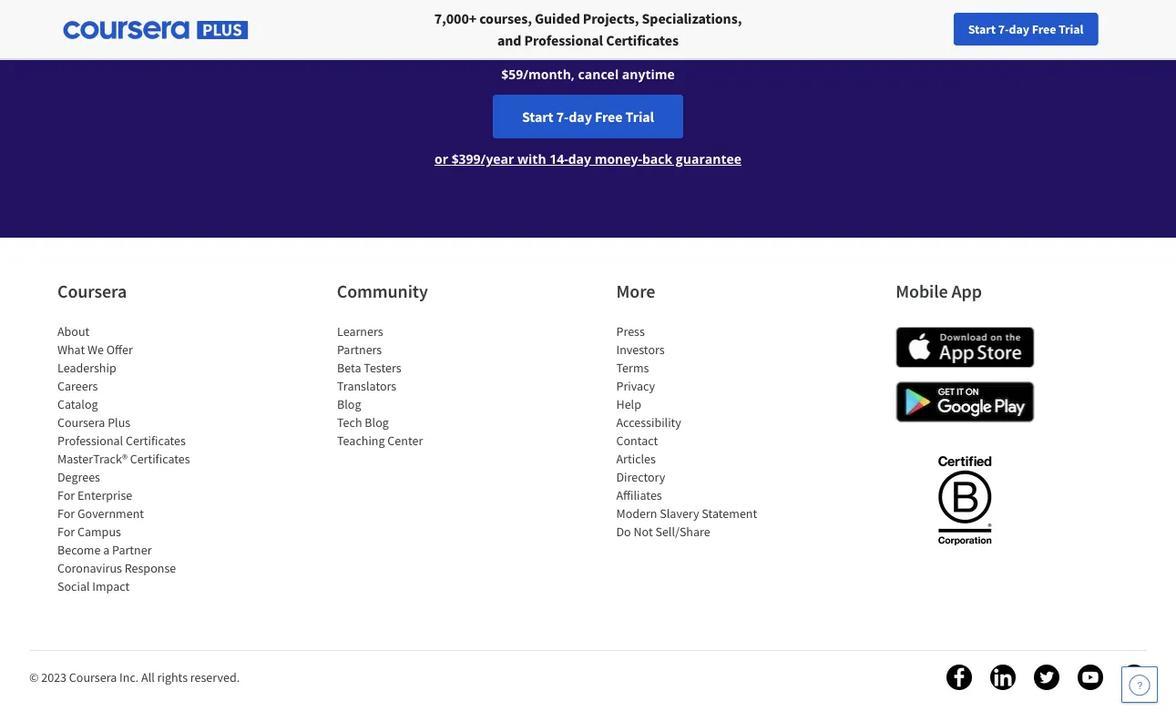 Task type: vqa. For each thing, say whether or not it's contained in the screenshot.
the others.
no



Task type: locate. For each thing, give the bounding box(es) containing it.
$59 /month, cancel anytime
[[501, 66, 675, 83]]

7,000+ right to
[[358, 22, 397, 39]]

2 horizontal spatial list
[[616, 323, 771, 541]]

social
[[57, 579, 90, 595]]

and inside 7,000+ courses, guided projects, specializations, and professional certificates
[[498, 31, 522, 49]]

©
[[29, 670, 39, 686]]

2 for from the top
[[57, 506, 75, 522]]

7- up 14-
[[557, 108, 569, 126]]

0 vertical spatial for
[[57, 488, 75, 504]]

coursera
[[57, 280, 127, 303], [57, 415, 105, 431], [69, 670, 117, 686]]

hands-
[[523, 22, 564, 39]]

list
[[57, 323, 212, 596], [337, 323, 492, 450], [616, 323, 771, 541]]

coursera plus image
[[63, 21, 248, 39]]

0 horizontal spatial blog
[[337, 396, 361, 413]]

certificates up mastertrack® certificates "link"
[[126, 433, 186, 449]]

coursera left inc.
[[69, 670, 117, 686]]

translators
[[337, 378, 396, 395]]

teaching center link
[[337, 433, 423, 449]]

2023
[[41, 670, 67, 686]]

0 horizontal spatial 7-
[[557, 108, 569, 126]]

job-
[[663, 22, 686, 39]]

1 list from the left
[[57, 323, 212, 596]]

offer
[[106, 342, 133, 358]]

/year
[[481, 150, 514, 168]]

we
[[87, 342, 104, 358]]

mastertrack® certificates link
[[57, 451, 190, 467]]

1 vertical spatial start 7-day free trial
[[522, 108, 654, 126]]

rights
[[157, 670, 188, 686]]

start 7-day free trial for the topmost start 7-day free trial button
[[968, 21, 1084, 37]]

and up $59
[[498, 31, 522, 49]]

more
[[616, 280, 656, 303]]

1 horizontal spatial start 7-day free trial button
[[954, 13, 1099, 46]]

1 horizontal spatial free
[[1032, 21, 1056, 37]]

7,000+ left hands-
[[434, 9, 477, 27]]

courses,
[[479, 9, 532, 27], [470, 22, 520, 39]]

1 horizontal spatial blog
[[365, 415, 389, 431]]

0 vertical spatial day
[[1009, 21, 1030, 37]]

partners
[[337, 342, 382, 358]]

beta testers link
[[337, 360, 401, 376]]

become a partner link
[[57, 542, 152, 559]]

teaching
[[337, 433, 385, 449]]

show notifications image
[[997, 23, 1019, 45]]

0 vertical spatial start 7-day free trial
[[968, 21, 1084, 37]]

0 horizontal spatial free
[[595, 108, 623, 126]]

terms link
[[616, 360, 649, 376]]

start for the topmost start 7-day free trial button
[[968, 21, 996, 37]]

1 vertical spatial free
[[595, 108, 623, 126]]

download on the app store image
[[896, 327, 1035, 368]]

day up or $399 /year with 14-day money-back guarantee
[[569, 108, 592, 126]]

2 vertical spatial for
[[57, 524, 75, 540]]

courses, left the guided
[[479, 9, 532, 27]]

for down 'degrees' on the left of the page
[[57, 488, 75, 504]]

become
[[57, 542, 101, 559]]

start 7-day free trial for the bottom start 7-day free trial button
[[522, 108, 654, 126]]

start 7-day free trial
[[968, 21, 1084, 37], [522, 108, 654, 126]]

professional up mastertrack®
[[57, 433, 123, 449]]

coursera down catalog
[[57, 415, 105, 431]]

partners link
[[337, 342, 382, 358]]

mobile app
[[896, 280, 982, 303]]

start left show notifications image
[[968, 21, 996, 37]]

learners link
[[337, 324, 383, 340]]

1 horizontal spatial start
[[968, 21, 996, 37]]

1 vertical spatial day
[[569, 108, 592, 126]]

for up become at the bottom left
[[57, 524, 75, 540]]

3 for from the top
[[57, 524, 75, 540]]

coursera up about link
[[57, 280, 127, 303]]

coursera facebook image
[[947, 665, 972, 691]]

1 horizontal spatial professional
[[524, 31, 603, 49]]

contact
[[616, 433, 658, 449]]

1 horizontal spatial and
[[637, 22, 660, 39]]

1 vertical spatial for
[[57, 506, 75, 522]]

catalog
[[57, 396, 98, 413]]

1 horizontal spatial list
[[337, 323, 492, 450]]

professional down the guided
[[524, 31, 603, 49]]

what we offer link
[[57, 342, 133, 358]]

0 horizontal spatial professional
[[57, 433, 123, 449]]

or
[[435, 150, 448, 168]]

day left money- on the top right
[[568, 150, 591, 168]]

0 vertical spatial professional
[[524, 31, 603, 49]]

list containing press
[[616, 323, 771, 541]]

certificates up anytime
[[606, 31, 679, 49]]

mobile
[[896, 280, 948, 303]]

1 vertical spatial 7-
[[557, 108, 569, 126]]

campus
[[77, 524, 121, 540]]

coursera inside about what we offer leadership careers catalog coursera plus professional certificates mastertrack® certificates degrees for enterprise for government for campus become a partner coronavirus response social impact
[[57, 415, 105, 431]]

0 vertical spatial certificates
[[606, 31, 679, 49]]

day right shopping cart: 1 item image
[[1009, 21, 1030, 37]]

learners
[[337, 324, 383, 340]]

shopping cart: 1 item image
[[934, 14, 969, 43]]

courses, right "class"
[[470, 22, 520, 39]]

0 horizontal spatial start 7-day free trial button
[[493, 95, 684, 139]]

investors link
[[616, 342, 665, 358]]

mastertrack®
[[57, 451, 127, 467]]

courses, inside unlimited access to 7,000+ world-class courses, hands-on projects, and job-ready certificate programs—all included in your subscription
[[470, 22, 520, 39]]

1 vertical spatial certificates
[[126, 433, 186, 449]]

articles link
[[616, 451, 656, 467]]

0 vertical spatial blog
[[337, 396, 361, 413]]

1 vertical spatial start 7-day free trial button
[[493, 95, 684, 139]]

professional inside about what we offer leadership careers catalog coursera plus professional certificates mastertrack® certificates degrees for enterprise for government for campus become a partner coronavirus response social impact
[[57, 433, 123, 449]]

certificates
[[606, 31, 679, 49], [126, 433, 186, 449], [130, 451, 190, 467]]

0 horizontal spatial start 7-day free trial
[[522, 108, 654, 126]]

1 horizontal spatial start 7-day free trial
[[968, 21, 1084, 37]]

class
[[439, 22, 467, 39]]

free right show notifications image
[[1032, 21, 1056, 37]]

in
[[927, 22, 938, 39]]

trial down anytime
[[626, 108, 654, 126]]

1 vertical spatial professional
[[57, 433, 123, 449]]

1 horizontal spatial 7,000+
[[434, 9, 477, 27]]

investors
[[616, 342, 665, 358]]

unlimited
[[239, 22, 297, 39]]

blog
[[337, 396, 361, 413], [365, 415, 389, 431]]

privacy link
[[616, 378, 655, 395]]

social impact link
[[57, 579, 130, 595]]

0 vertical spatial start 7-day free trial button
[[954, 13, 1099, 46]]

contact link
[[616, 433, 658, 449]]

2 vertical spatial day
[[568, 150, 591, 168]]

list containing learners
[[337, 323, 492, 450]]

directory
[[616, 469, 666, 486]]

0 horizontal spatial trial
[[626, 108, 654, 126]]

trial
[[1059, 21, 1084, 37], [626, 108, 654, 126]]

start
[[968, 21, 996, 37], [522, 108, 554, 126]]

None search field
[[236, 11, 427, 48]]

sell/share
[[656, 524, 711, 540]]

and left job- on the right top of page
[[637, 22, 660, 39]]

blog up teaching center link
[[365, 415, 389, 431]]

for up for campus link
[[57, 506, 75, 522]]

1 vertical spatial coursera
[[57, 415, 105, 431]]

list for community
[[337, 323, 492, 450]]

list containing about
[[57, 323, 212, 596]]

0 vertical spatial start
[[968, 21, 996, 37]]

7- right shopping cart: 1 item image
[[999, 21, 1009, 37]]

subscription
[[567, 41, 640, 58]]

3 list from the left
[[616, 323, 771, 541]]

1 horizontal spatial trial
[[1059, 21, 1084, 37]]

1 vertical spatial start
[[522, 108, 554, 126]]

anytime
[[622, 66, 675, 83]]

for
[[57, 488, 75, 504], [57, 506, 75, 522], [57, 524, 75, 540]]

help center image
[[1129, 674, 1151, 696]]

and inside unlimited access to 7,000+ world-class courses, hands-on projects, and job-ready certificate programs—all included in your subscription
[[637, 22, 660, 39]]

$399
[[452, 150, 481, 168]]

modern slavery statement link
[[616, 506, 757, 522]]

0 horizontal spatial start
[[522, 108, 554, 126]]

tech blog link
[[337, 415, 389, 431]]

coronavirus
[[57, 560, 122, 577]]

certificates down professional certificates link
[[130, 451, 190, 467]]

access
[[300, 22, 339, 39]]

2 list from the left
[[337, 323, 492, 450]]

0 horizontal spatial and
[[498, 31, 522, 49]]

coursera instagram image
[[1122, 665, 1147, 691]]

0 horizontal spatial 7,000+
[[358, 22, 397, 39]]

help
[[616, 396, 641, 413]]

blog up tech
[[337, 396, 361, 413]]

careers
[[57, 378, 98, 395]]

free up money- on the top right
[[595, 108, 623, 126]]

start up with
[[522, 108, 554, 126]]

trial right show notifications image
[[1059, 21, 1084, 37]]

1 vertical spatial blog
[[365, 415, 389, 431]]

0 horizontal spatial list
[[57, 323, 212, 596]]

1 horizontal spatial 7-
[[999, 21, 1009, 37]]



Task type: describe. For each thing, give the bounding box(es) containing it.
© 2023 coursera inc. all rights reserved.
[[29, 670, 240, 686]]

response
[[125, 560, 176, 577]]

7,000+ courses, guided projects, specializations, and professional certificates
[[434, 9, 742, 49]]

0 vertical spatial trial
[[1059, 21, 1084, 37]]

affiliates
[[616, 488, 662, 504]]

0 vertical spatial coursera
[[57, 280, 127, 303]]

for government link
[[57, 506, 144, 522]]

government
[[77, 506, 144, 522]]

not
[[634, 524, 653, 540]]

help link
[[616, 396, 641, 413]]

catalog link
[[57, 396, 98, 413]]

inc.
[[119, 670, 139, 686]]

plus
[[108, 415, 130, 431]]

learners partners beta testers translators blog tech blog teaching center
[[337, 324, 423, 449]]

certificate
[[723, 22, 781, 39]]

do
[[616, 524, 631, 540]]

press link
[[616, 324, 645, 340]]

programs—all
[[785, 22, 869, 39]]

center
[[387, 433, 423, 449]]

start for the bottom start 7-day free trial button
[[522, 108, 554, 126]]

coursera image
[[15, 15, 130, 44]]

courses, inside 7,000+ courses, guided projects, specializations, and professional certificates
[[479, 9, 532, 27]]

for campus link
[[57, 524, 121, 540]]

logo of certified b corporation image
[[927, 446, 1002, 555]]

do not sell/share link
[[616, 524, 711, 540]]

to
[[342, 22, 354, 39]]

terms
[[616, 360, 649, 376]]

guarantee
[[676, 150, 742, 168]]

partner
[[112, 542, 152, 559]]

leadership
[[57, 360, 116, 376]]

coursera plus link
[[57, 415, 130, 431]]

tech
[[337, 415, 362, 431]]

get it on google play image
[[896, 382, 1035, 423]]

2 vertical spatial certificates
[[130, 451, 190, 467]]

2 vertical spatial coursera
[[69, 670, 117, 686]]

coursera linkedin image
[[991, 665, 1016, 691]]

/month,
[[523, 66, 575, 83]]

projects,
[[583, 22, 634, 39]]

14-
[[550, 150, 568, 168]]

directory link
[[616, 469, 666, 486]]

cancel
[[578, 66, 619, 83]]

your
[[536, 41, 563, 58]]

about what we offer leadership careers catalog coursera plus professional certificates mastertrack® certificates degrees for enterprise for government for campus become a partner coronavirus response social impact
[[57, 324, 190, 595]]

app
[[952, 280, 982, 303]]

projects,
[[583, 9, 639, 27]]

world-
[[401, 22, 439, 39]]

specializations,
[[642, 9, 742, 27]]

statement
[[702, 506, 757, 522]]

leadership link
[[57, 360, 116, 376]]

accessibility
[[616, 415, 682, 431]]

0 vertical spatial 7-
[[999, 21, 1009, 37]]

for enterprise link
[[57, 488, 132, 504]]

degrees
[[57, 469, 100, 486]]

all
[[141, 670, 155, 686]]

included
[[872, 22, 923, 39]]

list for coursera
[[57, 323, 212, 596]]

certificates inside 7,000+ courses, guided projects, specializations, and professional certificates
[[606, 31, 679, 49]]

money-
[[595, 150, 642, 168]]

careers link
[[57, 378, 98, 395]]

coursera youtube image
[[1078, 665, 1104, 691]]

about link
[[57, 324, 90, 340]]

enterprise
[[77, 488, 132, 504]]

what
[[57, 342, 85, 358]]

1 for from the top
[[57, 488, 75, 504]]

$59
[[501, 66, 523, 83]]

0 vertical spatial free
[[1032, 21, 1056, 37]]

affiliates link
[[616, 488, 662, 504]]

translators link
[[337, 378, 396, 395]]

professional certificates link
[[57, 433, 186, 449]]

1 vertical spatial trial
[[626, 108, 654, 126]]

with
[[518, 150, 546, 168]]

a
[[103, 542, 110, 559]]

professional inside 7,000+ courses, guided projects, specializations, and professional certificates
[[524, 31, 603, 49]]

on
[[564, 22, 579, 39]]

list for more
[[616, 323, 771, 541]]

ready
[[686, 22, 720, 39]]

privacy
[[616, 378, 655, 395]]

or $399 /year with 14-day money-back guarantee
[[435, 150, 742, 168]]

modern
[[616, 506, 657, 522]]

7,000+ inside unlimited access to 7,000+ world-class courses, hands-on projects, and job-ready certificate programs—all included in your subscription
[[358, 22, 397, 39]]

community
[[337, 280, 428, 303]]

accessibility link
[[616, 415, 682, 431]]

coronavirus response link
[[57, 560, 176, 577]]

coursera twitter image
[[1034, 665, 1060, 691]]

press investors terms privacy help accessibility contact articles directory affiliates modern slavery statement do not sell/share
[[616, 324, 757, 540]]

about
[[57, 324, 90, 340]]

testers
[[364, 360, 401, 376]]

reserved.
[[190, 670, 240, 686]]

7,000+ inside 7,000+ courses, guided projects, specializations, and professional certificates
[[434, 9, 477, 27]]



